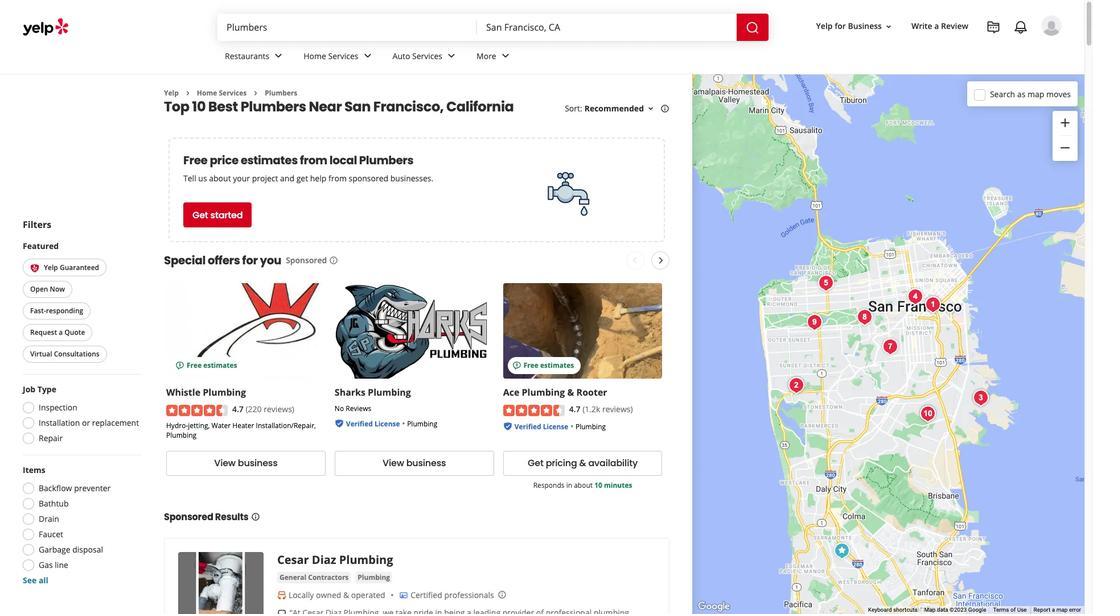 Task type: vqa. For each thing, say whether or not it's contained in the screenshot.
Ace
yes



Task type: locate. For each thing, give the bounding box(es) containing it.
16 verified v2 image
[[335, 420, 344, 429], [503, 422, 512, 431]]

option group containing job type
[[19, 385, 141, 449]]

about right in
[[574, 481, 593, 491]]

0 vertical spatial home services
[[304, 50, 358, 61]]

2 16 chevron right v2 image from the left
[[251, 89, 260, 98]]

2 view from the left
[[383, 457, 404, 471]]

as
[[1017, 89, 1026, 99]]

2 horizontal spatial services
[[412, 50, 442, 61]]

get left the started
[[192, 209, 208, 222]]

free up the tell
[[183, 153, 208, 169]]

keyboard shortcuts button
[[868, 607, 918, 615]]

1 free estimates link from the left
[[166, 284, 326, 379]]

plumbing inside sharks plumbing no reviews
[[368, 387, 411, 399]]

see all button
[[23, 576, 48, 587]]

whistle plumbing image
[[830, 540, 853, 563]]

verified license button
[[346, 419, 400, 430], [515, 421, 569, 432]]

genteel plumbers image
[[803, 311, 826, 334]]

backflow
[[39, 484, 72, 495]]

1 horizontal spatial license
[[543, 422, 569, 432]]

2 vertical spatial yelp
[[44, 263, 58, 273]]

responds in about 10 minutes
[[533, 481, 632, 491]]

1 vertical spatial home services
[[197, 88, 247, 98]]

verified license down reviews at the left bottom of page
[[346, 420, 400, 430]]

keyboard shortcuts
[[868, 608, 918, 614]]

filters
[[23, 219, 51, 232]]

4.7 star rating image down ace plumbing & rooter
[[503, 405, 565, 417]]

10
[[192, 98, 206, 116], [595, 481, 602, 491]]

verified down ace
[[515, 422, 541, 432]]

services down restaurants
[[219, 88, 247, 98]]

get
[[192, 209, 208, 222], [528, 457, 544, 471]]

16 chevron right v2 image
[[183, 89, 192, 98], [251, 89, 260, 98]]

view for sharks plumbing
[[383, 457, 404, 471]]

a for write
[[935, 21, 939, 32]]

0 horizontal spatial free estimates link
[[166, 284, 326, 379]]

home
[[304, 50, 326, 61], [197, 88, 217, 98]]

0 horizontal spatial yelp
[[44, 263, 58, 273]]

0 horizontal spatial 10
[[192, 98, 206, 116]]

0 horizontal spatial home services
[[197, 88, 247, 98]]

guaranteed
[[60, 263, 99, 273]]

1 horizontal spatial free estimates
[[524, 361, 574, 371]]

2 4.7 from the left
[[569, 405, 581, 415]]

3 24 chevron down v2 image from the left
[[499, 49, 512, 63]]

discount plumbing rooter image
[[879, 336, 902, 358]]

0 horizontal spatial home services link
[[197, 88, 247, 98]]

home services link down restaurants
[[197, 88, 247, 98]]

availability
[[588, 457, 638, 471]]

virtual
[[30, 350, 52, 360]]

0 horizontal spatial business
[[238, 457, 278, 471]]

1 4.7 from the left
[[232, 405, 244, 415]]

0 vertical spatial &
[[567, 387, 574, 399]]

1 view business link from the left
[[166, 451, 326, 476]]

1 reviews) from the left
[[264, 405, 294, 415]]

0 vertical spatial for
[[835, 21, 846, 32]]

business categories element
[[216, 41, 1062, 74]]

map region
[[603, 0, 1093, 615]]

view business for whistle plumbing
[[214, 457, 278, 471]]

verified license down ace plumbing & rooter
[[515, 422, 569, 432]]

recommended
[[585, 103, 644, 114]]

16 chevron right v2 image left plumbers link
[[251, 89, 260, 98]]

0 horizontal spatial &
[[343, 590, 349, 601]]

16 free estimates v2 image up whistle
[[175, 362, 184, 371]]

special offers for you
[[164, 253, 281, 269]]

24 chevron down v2 image inside restaurants link
[[272, 49, 285, 63]]

0 horizontal spatial 24 chevron down v2 image
[[272, 49, 285, 63]]

home inside business categories element
[[304, 50, 326, 61]]

4.7 star rating image for ace
[[503, 405, 565, 417]]

owned
[[316, 590, 341, 601]]

1 vertical spatial about
[[574, 481, 593, 491]]

group
[[1053, 111, 1078, 161]]

24 chevron down v2 image for more
[[499, 49, 512, 63]]

report a map error link
[[1034, 608, 1081, 614]]

repair
[[39, 434, 63, 445]]

1 horizontal spatial view business link
[[335, 451, 494, 476]]

24 chevron down v2 image inside more 'link'
[[499, 49, 512, 63]]

1 24 chevron down v2 image from the left
[[272, 49, 285, 63]]

home services down find field
[[304, 50, 358, 61]]

1 vertical spatial sponsored
[[164, 511, 213, 524]]

4.7 star rating image up jetting,
[[166, 405, 228, 417]]

16 verified v2 image down ace
[[503, 422, 512, 431]]

home services link down find text box
[[295, 41, 384, 74]]

2 4.7 star rating image from the left
[[503, 405, 565, 417]]

plumbers inside free price estimates from local plumbers tell us about your project and get help from sponsored businesses.
[[359, 153, 414, 169]]

16 verified v2 image for sharks plumbing
[[335, 420, 344, 429]]

1 horizontal spatial free estimates link
[[503, 284, 662, 379]]

1 horizontal spatial services
[[328, 50, 358, 61]]

yelp for yelp link
[[164, 88, 179, 98]]

search
[[990, 89, 1015, 99]]

results
[[215, 511, 249, 524]]

plumbing inside button
[[358, 573, 390, 583]]

1 horizontal spatial &
[[567, 387, 574, 399]]

home services
[[304, 50, 358, 61], [197, 88, 247, 98]]

in
[[566, 481, 572, 491]]

0 horizontal spatial view business
[[214, 457, 278, 471]]

free estimates up ace plumbing & rooter
[[524, 361, 574, 371]]

sponsored for sponsored results
[[164, 511, 213, 524]]

4.7 left the (1.2k
[[569, 405, 581, 415]]

Find text field
[[227, 21, 468, 34]]

plumbing up reviews at the left bottom of page
[[368, 387, 411, 399]]

0 horizontal spatial for
[[242, 253, 258, 269]]

special
[[164, 253, 205, 269]]

get up responds
[[528, 457, 544, 471]]

24-7 rooter & plumbing image
[[969, 387, 992, 410]]

1 view business from the left
[[214, 457, 278, 471]]

0 horizontal spatial verified license
[[346, 420, 400, 430]]

virtual consultations button
[[23, 347, 107, 364]]

4.7 star rating image
[[166, 405, 228, 417], [503, 405, 565, 417]]

0 vertical spatial about
[[209, 173, 231, 184]]

gas
[[39, 561, 53, 572]]

estimates up the whistle plumbing link
[[203, 361, 237, 371]]

2 none field from the left
[[486, 21, 728, 34]]

4.7 for ace plumbing & rooter
[[569, 405, 581, 415]]

16 chevron right v2 image for plumbers
[[251, 89, 260, 98]]

free estimates link for ace plumbing & rooter
[[503, 284, 662, 379]]

free up ace plumbing & rooter link
[[524, 361, 539, 371]]

best
[[208, 98, 238, 116]]

1 vertical spatial home
[[197, 88, 217, 98]]

2 option group from the top
[[19, 466, 141, 588]]

1 free estimates from the left
[[187, 361, 237, 371]]

1 horizontal spatial none field
[[486, 21, 728, 34]]

fast-responding button
[[23, 303, 91, 321]]

16 free estimates v2 image for ace
[[512, 362, 521, 371]]

free price estimates from local plumbers tell us about your project and get help from sponsored businesses.
[[183, 153, 433, 184]]

a left quote
[[59, 329, 63, 338]]

2 free estimates link from the left
[[503, 284, 662, 379]]

all
[[39, 576, 48, 587]]

get pricing & availability
[[528, 457, 638, 471]]

2 free estimates from the left
[[524, 361, 574, 371]]

0 vertical spatial home
[[304, 50, 326, 61]]

1 16 chevron right v2 image from the left
[[183, 89, 192, 98]]

1 horizontal spatial 24 chevron down v2 image
[[361, 49, 374, 63]]

2 16 free estimates v2 image from the left
[[512, 362, 521, 371]]

1 vertical spatial option group
[[19, 466, 141, 588]]

for left you
[[242, 253, 258, 269]]

None field
[[227, 21, 468, 34], [486, 21, 728, 34]]

1 vertical spatial 10
[[595, 481, 602, 491]]

search as map moves
[[990, 89, 1071, 99]]

verified down reviews at the left bottom of page
[[346, 420, 373, 430]]

plumbers right best in the top of the page
[[241, 98, 306, 116]]

cesar diaz plumbing
[[277, 553, 393, 568]]

estimates up ace plumbing & rooter link
[[540, 361, 574, 371]]

fast response plumbing & rooter image
[[904, 286, 927, 308]]

0 horizontal spatial from
[[300, 153, 327, 169]]

view business link for sharks plumbing
[[335, 451, 494, 476]]

yelp left best in the top of the page
[[164, 88, 179, 98]]

4.7 for whistle plumbing
[[232, 405, 244, 415]]

a right write at the right of the page
[[935, 21, 939, 32]]

professionals
[[444, 590, 494, 601]]

2 24 chevron down v2 image from the left
[[361, 49, 374, 63]]

0 horizontal spatial verified
[[346, 420, 373, 430]]

yelp inside the featured group
[[44, 263, 58, 273]]

0 horizontal spatial 16 chevron right v2 image
[[183, 89, 192, 98]]

for left the business
[[835, 21, 846, 32]]

1 horizontal spatial for
[[835, 21, 846, 32]]

kenneth asire plumbing image
[[785, 374, 808, 397]]

businesses.
[[390, 173, 433, 184]]

2 view business link from the left
[[335, 451, 494, 476]]

sponsored right you
[[286, 255, 327, 266]]

1 vertical spatial &
[[579, 457, 586, 471]]

24 chevron down v2 image left auto
[[361, 49, 374, 63]]

1 horizontal spatial estimates
[[241, 153, 298, 169]]

1 horizontal spatial verified license button
[[515, 421, 569, 432]]

plumbing left the water
[[166, 431, 197, 441]]

1 horizontal spatial 16 verified v2 image
[[503, 422, 512, 431]]

home right top
[[197, 88, 217, 98]]

& right owned
[[343, 590, 349, 601]]

a inside button
[[59, 329, 63, 338]]

free estimates up the whistle plumbing link
[[187, 361, 237, 371]]

24 chevron down v2 image right restaurants
[[272, 49, 285, 63]]

see
[[23, 576, 37, 587]]

16 chevron right v2 image right yelp link
[[183, 89, 192, 98]]

get started button
[[183, 203, 252, 228]]

1 horizontal spatial verified
[[515, 422, 541, 432]]

google image
[[695, 600, 733, 615]]

0 horizontal spatial map
[[1028, 89, 1044, 99]]

next image
[[654, 254, 668, 268]]

license for sharks plumbing
[[375, 420, 400, 430]]

0 horizontal spatial 16 free estimates v2 image
[[175, 362, 184, 371]]

0 vertical spatial sponsored
[[286, 255, 327, 266]]

services down find text box
[[328, 50, 358, 61]]

16 free estimates v2 image up ace
[[512, 362, 521, 371]]

verified license button down ace plumbing & rooter
[[515, 421, 569, 432]]

16 verified v2 image down no
[[335, 420, 344, 429]]

0 horizontal spatial view
[[214, 457, 236, 471]]

0 horizontal spatial 16 verified v2 image
[[335, 420, 344, 429]]

free for whistle
[[187, 361, 202, 371]]

0 vertical spatial yelp
[[816, 21, 833, 32]]

yelp inside user actions element
[[816, 21, 833, 32]]

0 vertical spatial a
[[935, 21, 939, 32]]

1 vertical spatial a
[[59, 329, 63, 338]]

10 left minutes
[[595, 481, 602, 491]]

1 horizontal spatial 16 free estimates v2 image
[[512, 362, 521, 371]]

0 horizontal spatial estimates
[[203, 361, 237, 371]]

whistle plumbing
[[166, 387, 246, 399]]

& right pricing in the bottom of the page
[[579, 457, 586, 471]]

10 right top
[[192, 98, 206, 116]]

1 view from the left
[[214, 457, 236, 471]]

0 horizontal spatial 4.7
[[232, 405, 244, 415]]

1 horizontal spatial 4.7 star rating image
[[503, 405, 565, 417]]

home services inside business categories element
[[304, 50, 358, 61]]

virtual consultations
[[30, 350, 99, 360]]

plumbing up the water
[[203, 387, 246, 399]]

1 business from the left
[[238, 457, 278, 471]]

job
[[23, 385, 35, 396]]

0 horizontal spatial get
[[192, 209, 208, 222]]

24-7 rooter & plumbing image
[[969, 387, 992, 410]]

fast-
[[30, 307, 46, 317]]

0 horizontal spatial verified license button
[[346, 419, 400, 430]]

0 horizontal spatial 16 info v2 image
[[251, 513, 260, 522]]

francisco,
[[373, 98, 444, 116]]

map left error
[[1057, 608, 1068, 614]]

estimates
[[241, 153, 298, 169], [203, 361, 237, 371], [540, 361, 574, 371]]

2 vertical spatial &
[[343, 590, 349, 601]]

0 vertical spatial map
[[1028, 89, 1044, 99]]

2 horizontal spatial &
[[579, 457, 586, 471]]

1 16 free estimates v2 image from the left
[[175, 362, 184, 371]]

1 horizontal spatial 16 info v2 image
[[329, 256, 338, 265]]

reviews) right the (1.2k
[[602, 405, 633, 415]]

disposal
[[72, 545, 103, 556]]

home services down restaurants
[[197, 88, 247, 98]]

help
[[310, 173, 326, 184]]

get inside button
[[528, 457, 544, 471]]

terms
[[993, 608, 1009, 614]]

16 free estimates v2 image
[[175, 362, 184, 371], [512, 362, 521, 371]]

job type
[[23, 385, 56, 396]]

locally
[[289, 590, 314, 601]]

1 option group from the top
[[19, 385, 141, 449]]

jetting,
[[188, 421, 210, 431]]

from
[[300, 153, 327, 169], [329, 173, 347, 184]]

&
[[567, 387, 574, 399], [579, 457, 586, 471], [343, 590, 349, 601]]

sponsored for sponsored
[[286, 255, 327, 266]]

0 vertical spatial option group
[[19, 385, 141, 449]]

plumbing up operated
[[358, 573, 390, 583]]

0 vertical spatial get
[[192, 209, 208, 222]]

verified for sharks plumbing
[[346, 420, 373, 430]]

plumbing inside hydro-jetting, water heater installation/repair, plumbing
[[166, 431, 197, 441]]

16 info v2 image
[[329, 256, 338, 265], [251, 513, 260, 522]]

verified license button for sharks plumbing
[[346, 419, 400, 430]]

16 free estimates v2 image for whistle
[[175, 362, 184, 371]]

(1.2k
[[583, 405, 600, 415]]

you
[[260, 253, 281, 269]]

reviews)
[[264, 405, 294, 415], [602, 405, 633, 415]]

0 horizontal spatial view business link
[[166, 451, 326, 476]]

auto services
[[393, 50, 442, 61]]

1 vertical spatial 16 info v2 image
[[251, 513, 260, 522]]

& inside button
[[579, 457, 586, 471]]

1 vertical spatial from
[[329, 173, 347, 184]]

verified license button for ace plumbing & rooter
[[515, 421, 569, 432]]

report a map error
[[1034, 608, 1081, 614]]

16 chevron down v2 image
[[884, 22, 893, 31]]

yelp
[[816, 21, 833, 32], [164, 88, 179, 98], [44, 263, 58, 273]]

responding
[[46, 307, 83, 317]]

reviews) up the installation/repair,
[[264, 405, 294, 415]]

a for report
[[1052, 608, 1055, 614]]

verified license button down reviews at the left bottom of page
[[346, 419, 400, 430]]

and
[[280, 173, 294, 184]]

license down sharks plumbing no reviews
[[375, 420, 400, 430]]

0 horizontal spatial sponsored
[[164, 511, 213, 524]]

1 none field from the left
[[227, 21, 468, 34]]

verified license
[[346, 420, 400, 430], [515, 422, 569, 432]]

2 horizontal spatial a
[[1052, 608, 1055, 614]]

1 horizontal spatial reviews)
[[602, 405, 633, 415]]

0 horizontal spatial about
[[209, 173, 231, 184]]

estimates up 'project'
[[241, 153, 298, 169]]

open
[[30, 285, 48, 295]]

see all
[[23, 576, 48, 587]]

tell
[[183, 173, 196, 184]]

©2023
[[950, 608, 967, 614]]

yelp left the business
[[816, 21, 833, 32]]

free up whistle
[[187, 361, 202, 371]]

auto services link
[[384, 41, 468, 74]]

user actions element
[[807, 14, 1078, 84]]

0 horizontal spatial none field
[[227, 21, 468, 34]]

2 reviews) from the left
[[602, 405, 633, 415]]

0 vertical spatial 10
[[192, 98, 206, 116]]

estimates inside free price estimates from local plumbers tell us about your project and get help from sponsored businesses.
[[241, 153, 298, 169]]

1 horizontal spatial map
[[1057, 608, 1068, 614]]

get inside button
[[192, 209, 208, 222]]

0 horizontal spatial a
[[59, 329, 63, 338]]

featured group
[[20, 241, 141, 366]]

home down find field
[[304, 50, 326, 61]]

rooter
[[577, 387, 607, 399]]

0 horizontal spatial 4.7 star rating image
[[166, 405, 228, 417]]

estimates for ace plumbing & rooter
[[540, 361, 574, 371]]

1 horizontal spatial home services
[[304, 50, 358, 61]]

general contractors link
[[277, 573, 351, 584]]

reviews) for whistle plumbing
[[264, 405, 294, 415]]

2 business from the left
[[406, 457, 446, 471]]

1 vertical spatial yelp
[[164, 88, 179, 98]]

plumbing down sharks plumbing no reviews
[[407, 420, 437, 430]]

& for plumbing
[[567, 387, 574, 399]]

0 horizontal spatial reviews)
[[264, 405, 294, 415]]

yelp link
[[164, 88, 179, 98]]

4.7 star rating image for whistle
[[166, 405, 228, 417]]

2 horizontal spatial estimates
[[540, 361, 574, 371]]

24 chevron down v2 image right more
[[499, 49, 512, 63]]

plumbing
[[203, 387, 246, 399], [368, 387, 411, 399], [522, 387, 565, 399], [407, 420, 437, 430], [576, 422, 606, 432], [166, 431, 197, 441], [339, 553, 393, 568], [358, 573, 390, 583]]

1 horizontal spatial 10
[[595, 481, 602, 491]]

auto
[[393, 50, 410, 61]]

locally owned & operated
[[289, 590, 385, 601]]

ace plumbing & rooter image
[[922, 294, 944, 316], [922, 294, 944, 316]]

1 vertical spatial get
[[528, 457, 544, 471]]

1 horizontal spatial verified license
[[515, 422, 569, 432]]

2 vertical spatial a
[[1052, 608, 1055, 614]]

services left 24 chevron down v2 image
[[412, 50, 442, 61]]

1 horizontal spatial view business
[[383, 457, 446, 471]]

use
[[1017, 608, 1027, 614]]

plumbers up sponsored
[[359, 153, 414, 169]]

sponsored left results
[[164, 511, 213, 524]]

featured
[[23, 241, 59, 252]]

1 4.7 star rating image from the left
[[166, 405, 228, 417]]

2 horizontal spatial yelp
[[816, 21, 833, 32]]

option group
[[19, 385, 141, 449], [19, 466, 141, 588]]

info icon image
[[497, 591, 507, 600], [497, 591, 507, 600]]

1 vertical spatial home services link
[[197, 88, 247, 98]]

Near text field
[[486, 21, 728, 34]]

1 horizontal spatial view
[[383, 457, 404, 471]]

4.7 left (220
[[232, 405, 244, 415]]

2 horizontal spatial 24 chevron down v2 image
[[499, 49, 512, 63]]

sponsored
[[286, 255, 327, 266], [164, 511, 213, 524]]

ace plumbing & rooter link
[[503, 387, 607, 399]]

license down ace plumbing & rooter link
[[543, 422, 569, 432]]

2 view business from the left
[[383, 457, 446, 471]]

1 horizontal spatial business
[[406, 457, 446, 471]]

about right us
[[209, 173, 231, 184]]

sharks
[[335, 387, 366, 399]]

a right report at the bottom right of page
[[1052, 608, 1055, 614]]

free
[[183, 153, 208, 169], [187, 361, 202, 371], [524, 361, 539, 371]]

plumbing link
[[355, 573, 392, 584]]

1 horizontal spatial from
[[329, 173, 347, 184]]

from up help
[[300, 153, 327, 169]]

1 horizontal spatial yelp
[[164, 88, 179, 98]]

consultations
[[54, 350, 99, 360]]

top 10 best plumbers near san francisco, california
[[164, 98, 514, 116]]

0 horizontal spatial free estimates
[[187, 361, 237, 371]]

None search field
[[218, 14, 771, 41]]

yelp right 16 yelp guaranteed v2 image
[[44, 263, 58, 273]]

from down local
[[329, 173, 347, 184]]

1 horizontal spatial sponsored
[[286, 255, 327, 266]]

16 locally owned v2 image
[[277, 591, 286, 601]]

minutes
[[604, 481, 632, 491]]

1 horizontal spatial home
[[304, 50, 326, 61]]

1 horizontal spatial a
[[935, 21, 939, 32]]

& left rooter
[[567, 387, 574, 399]]

map right as
[[1028, 89, 1044, 99]]

24 chevron down v2 image
[[272, 49, 285, 63], [361, 49, 374, 63], [499, 49, 512, 63]]



Task type: describe. For each thing, give the bounding box(es) containing it.
recommended button
[[585, 103, 655, 114]]

map data ©2023 google
[[924, 608, 986, 614]]

hydro-jetting, water heater installation/repair, plumbing
[[166, 421, 316, 441]]

license for ace plumbing & rooter
[[543, 422, 569, 432]]

4.7 (1.2k reviews)
[[569, 405, 633, 415]]

map
[[924, 608, 936, 614]]

plumbing right ace
[[522, 387, 565, 399]]

california
[[446, 98, 514, 116]]

sort:
[[565, 103, 582, 114]]

a for request
[[59, 329, 63, 338]]

or
[[82, 419, 90, 429]]

about inside free price estimates from local plumbers tell us about your project and get help from sponsored businesses.
[[209, 173, 231, 184]]

get
[[296, 173, 308, 184]]

24 chevron down v2 image for restaurants
[[272, 49, 285, 63]]

projects image
[[987, 20, 1000, 34]]

estimates for whistle plumbing
[[203, 361, 237, 371]]

16 chevron right v2 image for home services
[[183, 89, 192, 98]]

reviews
[[346, 405, 371, 414]]

16 yelp guaranteed v2 image
[[30, 264, 39, 273]]

verified license for ace plumbing & rooter
[[515, 422, 569, 432]]

replacement
[[92, 419, 139, 429]]

0 horizontal spatial services
[[219, 88, 247, 98]]

general contractors button
[[277, 573, 351, 584]]

0 horizontal spatial home
[[197, 88, 217, 98]]

option group containing items
[[19, 466, 141, 588]]

zoom out image
[[1059, 141, 1072, 155]]

4.7 (220 reviews)
[[232, 405, 294, 415]]

none field near
[[486, 21, 728, 34]]

gas line
[[39, 561, 68, 572]]

heater
[[232, 421, 254, 431]]

now
[[50, 285, 65, 295]]

restaurants link
[[216, 41, 295, 74]]

more
[[477, 50, 496, 61]]

inspection
[[39, 403, 77, 414]]

verified for ace plumbing & rooter
[[515, 422, 541, 432]]

& for pricing
[[579, 457, 586, 471]]

yelp for yelp guaranteed
[[44, 263, 58, 273]]

san
[[344, 98, 371, 116]]

no
[[335, 405, 344, 414]]

sharks plumbing link
[[335, 387, 411, 399]]

1 vertical spatial for
[[242, 253, 258, 269]]

write
[[912, 21, 933, 32]]

& for owned
[[343, 590, 349, 601]]

water
[[212, 421, 231, 431]]

plumbers link
[[265, 88, 297, 98]]

24 chevron down v2 image for home services
[[361, 49, 374, 63]]

cesar diaz plumbing image
[[178, 553, 264, 615]]

cesar
[[277, 553, 309, 568]]

local
[[330, 153, 357, 169]]

type
[[37, 385, 56, 396]]

free estimates for ace
[[524, 361, 574, 371]]

map for error
[[1057, 608, 1068, 614]]

items
[[23, 466, 45, 477]]

restaurants
[[225, 50, 269, 61]]

data
[[937, 608, 948, 614]]

bay area plumbing image
[[815, 272, 837, 295]]

responds
[[533, 481, 565, 491]]

cesar diaz plumbing link
[[277, 553, 393, 568]]

get for get pricing & availability
[[528, 457, 544, 471]]

request
[[30, 329, 57, 338]]

general contractors
[[280, 573, 349, 583]]

top
[[164, 98, 189, 116]]

16 verified v2 image for ace plumbing & rooter
[[503, 422, 512, 431]]

plumbing down the (1.2k
[[576, 422, 606, 432]]

0 vertical spatial home services link
[[295, 41, 384, 74]]

yelp for yelp for business
[[816, 21, 833, 32]]

backflow preventer
[[39, 484, 111, 495]]

0 vertical spatial from
[[300, 153, 327, 169]]

yelp for business button
[[812, 16, 898, 37]]

review
[[941, 21, 969, 32]]

sponsored
[[349, 173, 388, 184]]

get for get started
[[192, 209, 208, 222]]

error
[[1069, 608, 1081, 614]]

report
[[1034, 608, 1051, 614]]

sharks plumbing image
[[916, 403, 939, 426]]

installation/repair,
[[256, 421, 316, 431]]

free estimates for whistle
[[187, 361, 237, 371]]

0 vertical spatial 16 info v2 image
[[329, 256, 338, 265]]

1 horizontal spatial about
[[574, 481, 593, 491]]

brad k. image
[[1041, 15, 1062, 36]]

zoom in image
[[1059, 116, 1072, 130]]

notifications image
[[1014, 20, 1028, 34]]

shortcuts
[[893, 608, 918, 614]]

of
[[1011, 608, 1016, 614]]

sharks plumbing no reviews
[[335, 387, 411, 414]]

whistle
[[166, 387, 200, 399]]

your
[[233, 173, 250, 184]]

16 info v2 image
[[661, 104, 670, 113]]

plumbing up plumbing link
[[339, 553, 393, 568]]

free price estimates from local plumbers image
[[542, 166, 599, 223]]

(220
[[246, 405, 262, 415]]

business for whistle plumbing
[[238, 457, 278, 471]]

operated
[[351, 590, 385, 601]]

started
[[210, 209, 243, 222]]

view business for sharks plumbing
[[383, 457, 446, 471]]

reviews) for ace plumbing & rooter
[[602, 405, 633, 415]]

near
[[309, 98, 342, 116]]

keyboard
[[868, 608, 892, 614]]

fast-responding
[[30, 307, 83, 317]]

open now
[[30, 285, 65, 295]]

16 chevron down v2 image
[[646, 104, 655, 113]]

for inside button
[[835, 21, 846, 32]]

handyman heroes image
[[853, 306, 876, 329]]

price
[[210, 153, 238, 169]]

map for moves
[[1028, 89, 1044, 99]]

16 speech v2 image
[[277, 610, 286, 615]]

request a quote button
[[23, 325, 92, 342]]

get started
[[192, 209, 243, 222]]

pricing
[[546, 457, 577, 471]]

previous image
[[628, 254, 642, 268]]

free estimates link for whistle plumbing
[[166, 284, 326, 379]]

free for ace
[[524, 361, 539, 371]]

ace
[[503, 387, 520, 399]]

ace plumbing & rooter
[[503, 387, 607, 399]]

view for whistle plumbing
[[214, 457, 236, 471]]

terms of use
[[993, 608, 1027, 614]]

installation or replacement
[[39, 419, 139, 429]]

google
[[968, 608, 986, 614]]

business for sharks plumbing
[[406, 457, 446, 471]]

plumbing button
[[355, 573, 392, 584]]

verified license for sharks plumbing
[[346, 420, 400, 430]]

16 certified professionals v2 image
[[399, 591, 408, 601]]

kenneth asire plumbing image
[[785, 374, 808, 397]]

search image
[[746, 21, 760, 35]]

quote
[[65, 329, 85, 338]]

certified
[[411, 590, 442, 601]]

request a quote
[[30, 329, 85, 338]]

certified professionals
[[411, 590, 494, 601]]

view business link for whistle plumbing
[[166, 451, 326, 476]]

free inside free price estimates from local plumbers tell us about your project and get help from sponsored businesses.
[[183, 153, 208, 169]]

plumbers down restaurants link
[[265, 88, 297, 98]]

none field find
[[227, 21, 468, 34]]

24 chevron down v2 image
[[445, 49, 458, 63]]

precision rooter & drain image
[[916, 403, 939, 426]]



